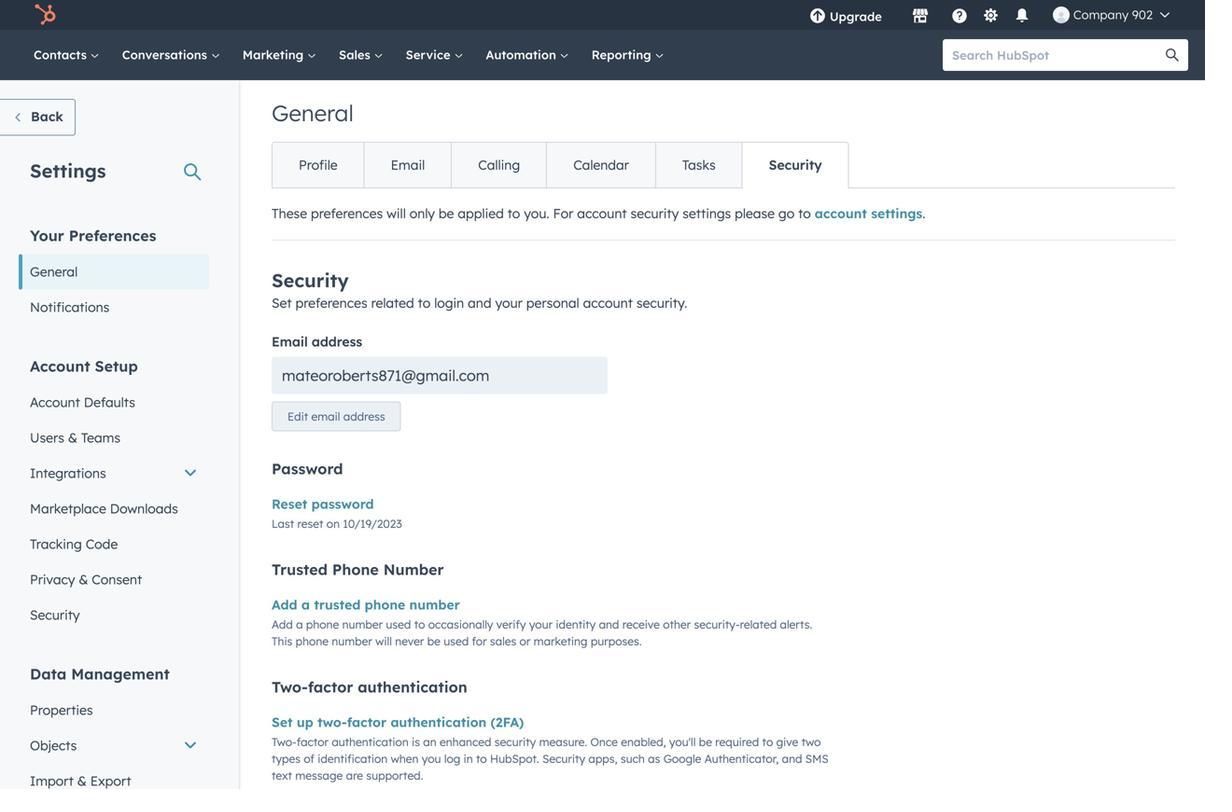 Task type: locate. For each thing, give the bounding box(es) containing it.
calling link
[[451, 143, 546, 188]]

tasks link
[[655, 143, 742, 188]]

integrations button
[[19, 456, 209, 492]]

authenticator,
[[705, 752, 779, 766]]

1 vertical spatial set
[[272, 715, 293, 731]]

set inside set up two-factor authentication (2fa) two-factor authentication is an enhanced security measure. once enabled, you'll be required to give two types of identification when you log in to hubspot. security apps, such as google authenticator, and sms text message are supported.
[[272, 715, 293, 731]]

navigation containing profile
[[272, 142, 849, 189]]

1 vertical spatial preferences
[[295, 295, 368, 311]]

security up hubspot.
[[495, 736, 536, 750]]

your left the personal
[[495, 295, 523, 311]]

0 vertical spatial account
[[30, 357, 90, 376]]

factor down two-factor authentication in the bottom of the page
[[347, 715, 387, 731]]

edit email address button
[[272, 402, 401, 432]]

your inside security set preferences related to login and your personal account security.
[[495, 295, 523, 311]]

and inside set up two-factor authentication (2fa) two-factor authentication is an enhanced security measure. once enabled, you'll be required to give two types of identification when you log in to hubspot. security apps, such as google authenticator, and sms text message are supported.
[[782, 752, 802, 766]]

1 vertical spatial related
[[740, 618, 777, 632]]

security down privacy
[[30, 607, 80, 624]]

to right go
[[798, 205, 811, 222]]

account setup element
[[19, 356, 209, 633]]

0 vertical spatial factor
[[308, 678, 353, 697]]

marketplaces image
[[912, 8, 929, 25]]

related left alerts.
[[740, 618, 777, 632]]

search button
[[1157, 39, 1188, 71]]

2 vertical spatial and
[[782, 752, 802, 766]]

0 vertical spatial email
[[391, 157, 425, 173]]

1 vertical spatial two-
[[272, 736, 297, 750]]

1 set from the top
[[272, 295, 292, 311]]

users
[[30, 430, 64, 446]]

1 vertical spatial security
[[495, 736, 536, 750]]

1 horizontal spatial your
[[529, 618, 553, 632]]

be right the you'll
[[699, 736, 712, 750]]

1 vertical spatial used
[[444, 635, 469, 649]]

privacy & consent
[[30, 572, 142, 588]]

log
[[444, 752, 461, 766]]

security up go
[[769, 157, 822, 173]]

these
[[272, 205, 307, 222]]

0 horizontal spatial related
[[371, 295, 414, 311]]

security set preferences related to login and your personal account security.
[[272, 269, 687, 311]]

privacy
[[30, 572, 75, 588]]

notifications link
[[19, 290, 209, 325]]

1 horizontal spatial general
[[272, 99, 354, 127]]

calling
[[478, 157, 520, 173]]

add a trusted phone number add a phone number used to occasionally verify your identity and receive other security-related alerts. this phone number will never be used for sales or marketing purposes.
[[272, 597, 812, 649]]

1 horizontal spatial settings
[[871, 205, 923, 222]]

account for these
[[577, 205, 627, 222]]

trusted
[[272, 560, 328, 579]]

password
[[311, 496, 374, 512]]

and
[[468, 295, 492, 311], [599, 618, 619, 632], [782, 752, 802, 766]]

to left login
[[418, 295, 431, 311]]

0 vertical spatial security
[[631, 205, 679, 222]]

account right for
[[577, 205, 627, 222]]

set left "up"
[[272, 715, 293, 731]]

2 horizontal spatial and
[[782, 752, 802, 766]]

1 vertical spatial security link
[[19, 598, 209, 633]]

and down give
[[782, 752, 802, 766]]

0 vertical spatial security link
[[742, 143, 848, 188]]

1 vertical spatial &
[[79, 572, 88, 588]]

service
[[406, 47, 454, 63]]

1 horizontal spatial email
[[391, 157, 425, 173]]

& right privacy
[[79, 572, 88, 588]]

0 vertical spatial set
[[272, 295, 292, 311]]

preferences up email address
[[295, 295, 368, 311]]

trusted phone number
[[272, 560, 444, 579]]

address up edit email address
[[312, 334, 362, 350]]

you
[[422, 752, 441, 766]]

service link
[[395, 30, 475, 80]]

general down your
[[30, 264, 78, 280]]

902
[[1132, 7, 1153, 22]]

security down tasks link
[[631, 205, 679, 222]]

required
[[715, 736, 759, 750]]

1 horizontal spatial &
[[79, 572, 88, 588]]

in
[[464, 752, 473, 766]]

1 vertical spatial your
[[529, 618, 553, 632]]

0 horizontal spatial and
[[468, 295, 492, 311]]

and right login
[[468, 295, 492, 311]]

1 vertical spatial email
[[272, 334, 308, 350]]

add
[[272, 597, 297, 613], [272, 618, 293, 632]]

and up purposes.
[[599, 618, 619, 632]]

set up two-factor authentication (2fa) button
[[272, 712, 524, 734]]

two
[[802, 736, 821, 750]]

marketplaces button
[[901, 0, 940, 30]]

be
[[439, 205, 454, 222], [427, 635, 441, 649], [699, 736, 712, 750]]

email inside navigation
[[391, 157, 425, 173]]

authentication up set up two-factor authentication (2fa) 'button'
[[358, 678, 467, 697]]

used
[[386, 618, 411, 632], [444, 635, 469, 649]]

be right the never
[[427, 635, 441, 649]]

authentication up an
[[391, 715, 487, 731]]

general
[[272, 99, 354, 127], [30, 264, 78, 280]]

factor up two-
[[308, 678, 353, 697]]

account up account defaults
[[30, 357, 90, 376]]

back
[[31, 108, 63, 125]]

be inside set up two-factor authentication (2fa) two-factor authentication is an enhanced security measure. once enabled, you'll be required to give two types of identification when you log in to hubspot. security apps, such as google authenticator, and sms text message are supported.
[[699, 736, 712, 750]]

0 vertical spatial add
[[272, 597, 297, 613]]

related inside security set preferences related to login and your personal account security.
[[371, 295, 414, 311]]

be right only
[[439, 205, 454, 222]]

0 horizontal spatial email
[[272, 334, 308, 350]]

0 vertical spatial your
[[495, 295, 523, 311]]

0 vertical spatial two-
[[272, 678, 308, 697]]

0 vertical spatial number
[[409, 597, 460, 613]]

& inside "link"
[[68, 430, 77, 446]]

email up only
[[391, 157, 425, 173]]

1 vertical spatial will
[[375, 635, 392, 649]]

this
[[272, 635, 293, 649]]

to up the never
[[414, 618, 425, 632]]

marketplace downloads link
[[19, 492, 209, 527]]

will left the never
[[375, 635, 392, 649]]

menu
[[796, 0, 1183, 30]]

security.
[[637, 295, 687, 311]]

preferences down profile link at the left top of the page
[[311, 205, 383, 222]]

1 settings from the left
[[683, 205, 731, 222]]

1 add from the top
[[272, 597, 297, 613]]

settings
[[30, 159, 106, 183]]

0 vertical spatial &
[[68, 430, 77, 446]]

used down occasionally
[[444, 635, 469, 649]]

management
[[71, 665, 170, 684]]

menu containing company 902
[[796, 0, 1183, 30]]

security link
[[742, 143, 848, 188], [19, 598, 209, 633]]

1 two- from the top
[[272, 678, 308, 697]]

conversations
[[122, 47, 211, 63]]

security link down consent
[[19, 598, 209, 633]]

0 vertical spatial will
[[387, 205, 406, 222]]

1 horizontal spatial and
[[599, 618, 619, 632]]

2 set from the top
[[272, 715, 293, 731]]

identity
[[556, 618, 596, 632]]

integrations
[[30, 465, 106, 482]]

applied
[[458, 205, 504, 222]]

phone right this
[[296, 635, 329, 649]]

security up email address
[[272, 269, 349, 292]]

phone down trusted
[[306, 618, 339, 632]]

an
[[423, 736, 437, 750]]

set up email address
[[272, 295, 292, 311]]

reset
[[272, 496, 307, 512]]

0 horizontal spatial security
[[495, 736, 536, 750]]

security inside navigation
[[769, 157, 822, 173]]

address
[[312, 334, 362, 350], [343, 410, 385, 424]]

0 vertical spatial preferences
[[311, 205, 383, 222]]

0 horizontal spatial used
[[386, 618, 411, 632]]

0 horizontal spatial settings
[[683, 205, 731, 222]]

1 account from the top
[[30, 357, 90, 376]]

personal
[[526, 295, 579, 311]]

please
[[735, 205, 775, 222]]

a down trusted
[[296, 618, 303, 632]]

users & teams link
[[19, 421, 209, 456]]

0 vertical spatial and
[[468, 295, 492, 311]]

profile link
[[273, 143, 364, 188]]

0 vertical spatial related
[[371, 295, 414, 311]]

to left give
[[762, 736, 773, 750]]

0 horizontal spatial your
[[495, 295, 523, 311]]

phone
[[365, 597, 405, 613], [306, 618, 339, 632], [296, 635, 329, 649]]

upgrade image
[[809, 8, 826, 25]]

& right users
[[68, 430, 77, 446]]

account right go
[[815, 205, 867, 222]]

setup
[[95, 357, 138, 376]]

a left trusted
[[301, 597, 310, 613]]

properties link
[[19, 693, 209, 729]]

and inside add a trusted phone number add a phone number used to occasionally verify your identity and receive other security-related alerts. this phone number will never be used for sales or marketing purposes.
[[599, 618, 619, 632]]

authentication up the identification
[[332, 736, 409, 750]]

text
[[272, 769, 292, 783]]

two-
[[272, 678, 308, 697], [272, 736, 297, 750]]

1 vertical spatial add
[[272, 618, 293, 632]]

a
[[301, 597, 310, 613], [296, 618, 303, 632]]

account left security.
[[583, 295, 633, 311]]

10/19/2023
[[343, 517, 402, 531]]

identification
[[318, 752, 388, 766]]

verify
[[496, 618, 526, 632]]

0 vertical spatial address
[[312, 334, 362, 350]]

account up users
[[30, 394, 80, 411]]

login
[[434, 295, 464, 311]]

general up profile
[[272, 99, 354, 127]]

2 vertical spatial be
[[699, 736, 712, 750]]

navigation
[[272, 142, 849, 189]]

used up the never
[[386, 618, 411, 632]]

1 vertical spatial factor
[[347, 715, 387, 731]]

0 vertical spatial used
[[386, 618, 411, 632]]

settings image
[[983, 8, 999, 25]]

email up edit
[[272, 334, 308, 350]]

account inside security set preferences related to login and your personal account security.
[[583, 295, 633, 311]]

1 horizontal spatial security link
[[742, 143, 848, 188]]

your up or
[[529, 618, 553, 632]]

company
[[1074, 7, 1129, 22]]

security inside set up two-factor authentication (2fa) two-factor authentication is an enhanced security measure. once enabled, you'll be required to give two types of identification when you log in to hubspot. security apps, such as google authenticator, and sms text message are supported.
[[495, 736, 536, 750]]

two- up types
[[272, 736, 297, 750]]

1 vertical spatial be
[[427, 635, 441, 649]]

address right email
[[343, 410, 385, 424]]

apps,
[[589, 752, 618, 766]]

marketplace downloads
[[30, 501, 178, 517]]

receive
[[622, 618, 660, 632]]

reset password button
[[272, 493, 374, 516]]

Search HubSpot search field
[[943, 39, 1172, 71]]

0 vertical spatial phone
[[365, 597, 405, 613]]

reporting
[[592, 47, 655, 63]]

1 vertical spatial general
[[30, 264, 78, 280]]

1 vertical spatial account
[[30, 394, 80, 411]]

automation
[[486, 47, 560, 63]]

factor up of
[[297, 736, 329, 750]]

to
[[508, 205, 520, 222], [798, 205, 811, 222], [418, 295, 431, 311], [414, 618, 425, 632], [762, 736, 773, 750], [476, 752, 487, 766]]

menu item
[[895, 0, 899, 30]]

2 vertical spatial authentication
[[332, 736, 409, 750]]

1 horizontal spatial related
[[740, 618, 777, 632]]

2 account from the top
[[30, 394, 80, 411]]

security down measure. at the bottom left of the page
[[542, 752, 585, 766]]

0 horizontal spatial &
[[68, 430, 77, 446]]

preferences
[[311, 205, 383, 222], [295, 295, 368, 311]]

will left only
[[387, 205, 406, 222]]

preferences
[[69, 226, 156, 245]]

phone up the never
[[365, 597, 405, 613]]

hubspot link
[[22, 4, 70, 26]]

security inside set up two-factor authentication (2fa) two-factor authentication is an enhanced security measure. once enabled, you'll be required to give two types of identification when you log in to hubspot. security apps, such as google authenticator, and sms text message are supported.
[[542, 752, 585, 766]]

&
[[68, 430, 77, 446], [79, 572, 88, 588]]

1 vertical spatial and
[[599, 618, 619, 632]]

factor
[[308, 678, 353, 697], [347, 715, 387, 731], [297, 736, 329, 750]]

0 horizontal spatial general
[[30, 264, 78, 280]]

preferences inside security set preferences related to login and your personal account security.
[[295, 295, 368, 311]]

be inside add a trusted phone number add a phone number used to occasionally verify your identity and receive other security-related alerts. this phone number will never be used for sales or marketing purposes.
[[427, 635, 441, 649]]

0 vertical spatial general
[[272, 99, 354, 127]]

security inside security set preferences related to login and your personal account security.
[[272, 269, 349, 292]]

related left login
[[371, 295, 414, 311]]

two- up "up"
[[272, 678, 308, 697]]

once
[[590, 736, 618, 750]]

security link up go
[[742, 143, 848, 188]]

2 two- from the top
[[272, 736, 297, 750]]

general inside your preferences 'element'
[[30, 264, 78, 280]]

1 vertical spatial address
[[343, 410, 385, 424]]



Task type: describe. For each thing, give the bounding box(es) containing it.
set up two-factor authentication (2fa) two-factor authentication is an enhanced security measure. once enabled, you'll be required to give two types of identification when you log in to hubspot. security apps, such as google authenticator, and sms text message are supported.
[[272, 715, 829, 783]]

other
[[663, 618, 691, 632]]

tracking
[[30, 536, 82, 553]]

properties
[[30, 703, 93, 719]]

1 vertical spatial number
[[342, 618, 383, 632]]

objects
[[30, 738, 77, 754]]

calendar
[[573, 157, 629, 173]]

notifications button
[[1006, 0, 1038, 30]]

email for email
[[391, 157, 425, 173]]

tasks
[[682, 157, 716, 173]]

your preferences element
[[19, 225, 209, 325]]

trusted
[[314, 597, 361, 613]]

only
[[410, 205, 435, 222]]

you.
[[524, 205, 550, 222]]

account for account setup
[[30, 357, 90, 376]]

enabled,
[[621, 736, 666, 750]]

settings link
[[979, 5, 1003, 25]]

email address
[[272, 334, 362, 350]]

two-factor authentication
[[272, 678, 467, 697]]

0 horizontal spatial security link
[[19, 598, 209, 633]]

email
[[311, 410, 340, 424]]

tracking code link
[[19, 527, 209, 563]]

1 horizontal spatial security
[[631, 205, 679, 222]]

your preferences
[[30, 226, 156, 245]]

edit email address
[[288, 410, 385, 424]]

account settings link
[[815, 205, 923, 222]]

sales link
[[328, 30, 395, 80]]

up
[[297, 715, 313, 731]]

such
[[621, 752, 645, 766]]

notifications image
[[1014, 8, 1031, 25]]

privacy & consent link
[[19, 563, 209, 598]]

consent
[[92, 572, 142, 588]]

account defaults
[[30, 394, 135, 411]]

number
[[383, 560, 444, 579]]

& for users
[[68, 430, 77, 446]]

alerts.
[[780, 618, 812, 632]]

2 vertical spatial phone
[[296, 635, 329, 649]]

to inside security set preferences related to login and your personal account security.
[[418, 295, 431, 311]]

reset
[[297, 517, 323, 531]]

to left you.
[[508, 205, 520, 222]]

.
[[923, 205, 926, 222]]

1 vertical spatial authentication
[[391, 715, 487, 731]]

data management
[[30, 665, 170, 684]]

mateo roberts image
[[1053, 7, 1070, 23]]

0 vertical spatial a
[[301, 597, 310, 613]]

account for security
[[583, 295, 633, 311]]

data
[[30, 665, 67, 684]]

google
[[664, 752, 701, 766]]

calendar link
[[546, 143, 655, 188]]

marketing link
[[231, 30, 328, 80]]

password
[[272, 460, 343, 478]]

email link
[[364, 143, 451, 188]]

conversations link
[[111, 30, 231, 80]]

(2fa)
[[491, 715, 524, 731]]

and inside security set preferences related to login and your personal account security.
[[468, 295, 492, 311]]

to right in
[[476, 752, 487, 766]]

0 vertical spatial be
[[439, 205, 454, 222]]

marketing
[[243, 47, 307, 63]]

message
[[295, 769, 343, 783]]

sales
[[490, 635, 516, 649]]

2 add from the top
[[272, 618, 293, 632]]

Email address text field
[[272, 357, 608, 394]]

0 vertical spatial authentication
[[358, 678, 467, 697]]

never
[[395, 635, 424, 649]]

on
[[327, 517, 340, 531]]

reporting link
[[580, 30, 675, 80]]

is
[[412, 736, 420, 750]]

will inside add a trusted phone number add a phone number used to occasionally verify your identity and receive other security-related alerts. this phone number will never be used for sales or marketing purposes.
[[375, 635, 392, 649]]

upgrade
[[830, 9, 882, 24]]

1 vertical spatial a
[[296, 618, 303, 632]]

hubspot.
[[490, 752, 539, 766]]

contacts link
[[22, 30, 111, 80]]

& for privacy
[[79, 572, 88, 588]]

2 vertical spatial number
[[332, 635, 372, 649]]

when
[[391, 752, 419, 766]]

as
[[648, 752, 660, 766]]

company 902
[[1074, 7, 1153, 22]]

1 vertical spatial phone
[[306, 618, 339, 632]]

help image
[[951, 8, 968, 25]]

your inside add a trusted phone number add a phone number used to occasionally verify your identity and receive other security-related alerts. this phone number will never be used for sales or marketing purposes.
[[529, 618, 553, 632]]

supported.
[[366, 769, 423, 783]]

search image
[[1166, 49, 1179, 62]]

purposes.
[[591, 635, 642, 649]]

edit
[[288, 410, 308, 424]]

teams
[[81, 430, 121, 446]]

automation link
[[475, 30, 580, 80]]

hubspot image
[[34, 4, 56, 26]]

users & teams
[[30, 430, 121, 446]]

company 902 button
[[1042, 0, 1181, 30]]

to inside add a trusted phone number add a phone number used to occasionally verify your identity and receive other security-related alerts. this phone number will never be used for sales or marketing purposes.
[[414, 618, 425, 632]]

address inside button
[[343, 410, 385, 424]]

marketplace
[[30, 501, 106, 517]]

security inside the account setup element
[[30, 607, 80, 624]]

security-
[[694, 618, 740, 632]]

sms
[[806, 752, 829, 766]]

tracking code
[[30, 536, 118, 553]]

2 vertical spatial factor
[[297, 736, 329, 750]]

contacts
[[34, 47, 90, 63]]

account for account defaults
[[30, 394, 80, 411]]

add a trusted phone number button
[[272, 594, 460, 617]]

set inside security set preferences related to login and your personal account security.
[[272, 295, 292, 311]]

your
[[30, 226, 64, 245]]

two- inside set up two-factor authentication (2fa) two-factor authentication is an enhanced security measure. once enabled, you'll be required to give two types of identification when you log in to hubspot. security apps, such as google authenticator, and sms text message are supported.
[[272, 736, 297, 750]]

objects button
[[19, 729, 209, 764]]

sales
[[339, 47, 374, 63]]

1 horizontal spatial used
[[444, 635, 469, 649]]

2 settings from the left
[[871, 205, 923, 222]]

email for email address
[[272, 334, 308, 350]]

data management element
[[19, 664, 209, 790]]

related inside add a trusted phone number add a phone number used to occasionally verify your identity and receive other security-related alerts. this phone number will never be used for sales or marketing purposes.
[[740, 618, 777, 632]]



Task type: vqa. For each thing, say whether or not it's contained in the screenshot.
All views
no



